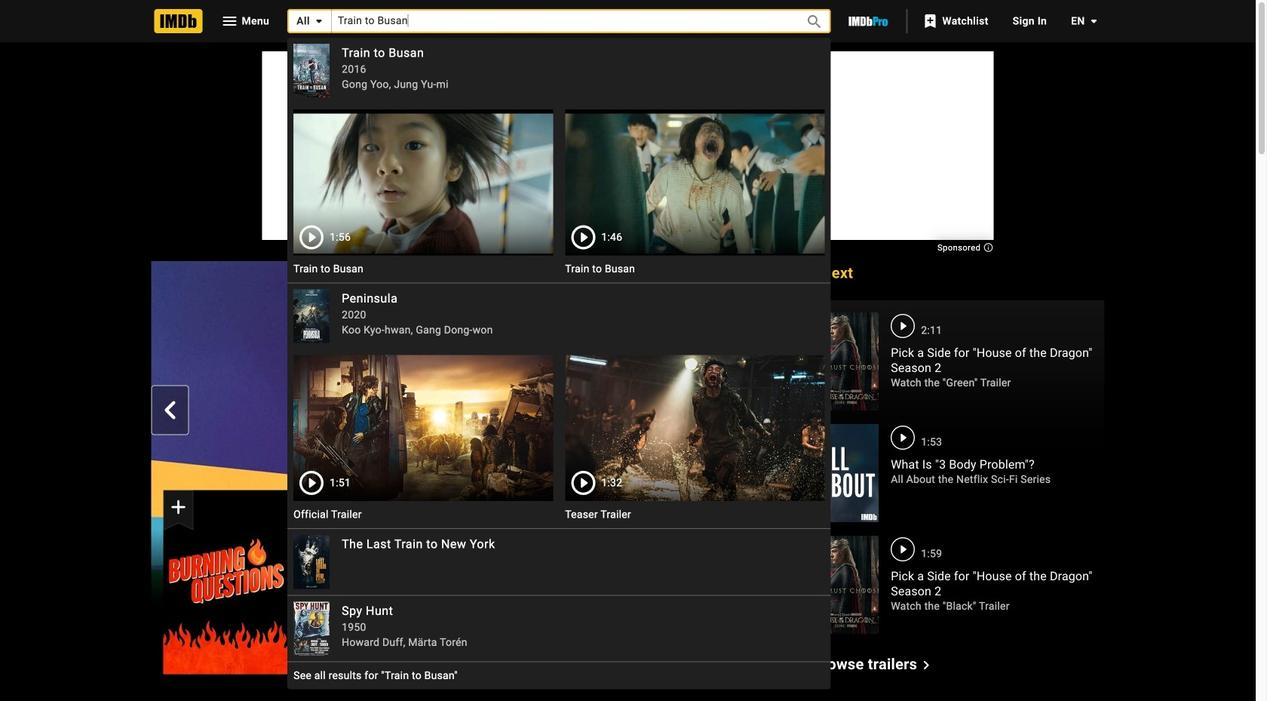 Task type: locate. For each thing, give the bounding box(es) containing it.
get fight-ready with the 'road house' cast element
[[151, 261, 792, 674]]

all about 3 body problem image
[[813, 424, 879, 522]]

official trailer image
[[294, 355, 553, 501]]

group
[[294, 109, 553, 256], [565, 109, 825, 256], [151, 261, 792, 674], [294, 355, 553, 501], [565, 355, 825, 501], [163, 490, 288, 674]]

chevron right image
[[918, 656, 936, 674]]

menu image
[[221, 12, 239, 30]]

spy hunt image
[[294, 602, 330, 655]]

the last train to new york image
[[294, 535, 330, 589]]

train to busan image
[[294, 44, 330, 97], [294, 109, 553, 256], [565, 109, 825, 256]]

list box
[[288, 38, 831, 689]]

house of the dragon image
[[813, 312, 879, 411], [813, 536, 879, 634]]

1 vertical spatial house of the dragon image
[[813, 536, 879, 634]]

arrow drop down image
[[1086, 12, 1104, 30]]

None search field
[[288, 9, 831, 689]]

0 vertical spatial house of the dragon image
[[813, 312, 879, 411]]

get fight-ready with the 'road house' cast image
[[151, 261, 792, 622]]

chevron left inline image
[[161, 401, 179, 419]]

submit search image
[[806, 13, 824, 31]]

burning questions with 'road house': how the cast got fight-ready image
[[163, 490, 288, 674], [163, 490, 288, 674]]

teaser trailer image
[[565, 355, 825, 501]]

1 house of the dragon image from the top
[[813, 312, 879, 411]]

None field
[[288, 9, 831, 689]]

option
[[288, 661, 831, 689]]



Task type: describe. For each thing, give the bounding box(es) containing it.
sponsored content section
[[262, 51, 994, 251]]

watchlist image
[[922, 12, 940, 30]]

home image
[[154, 9, 203, 33]]

peninsula image
[[294, 290, 330, 343]]

Search IMDb text field
[[332, 9, 789, 33]]

2 house of the dragon image from the top
[[813, 536, 879, 634]]

chevron right inline image
[[764, 401, 782, 419]]

arrow drop down image
[[310, 12, 328, 30]]



Task type: vqa. For each thing, say whether or not it's contained in the screenshot.
ALL ABOUT 3 BODY PROBLEM Image
yes



